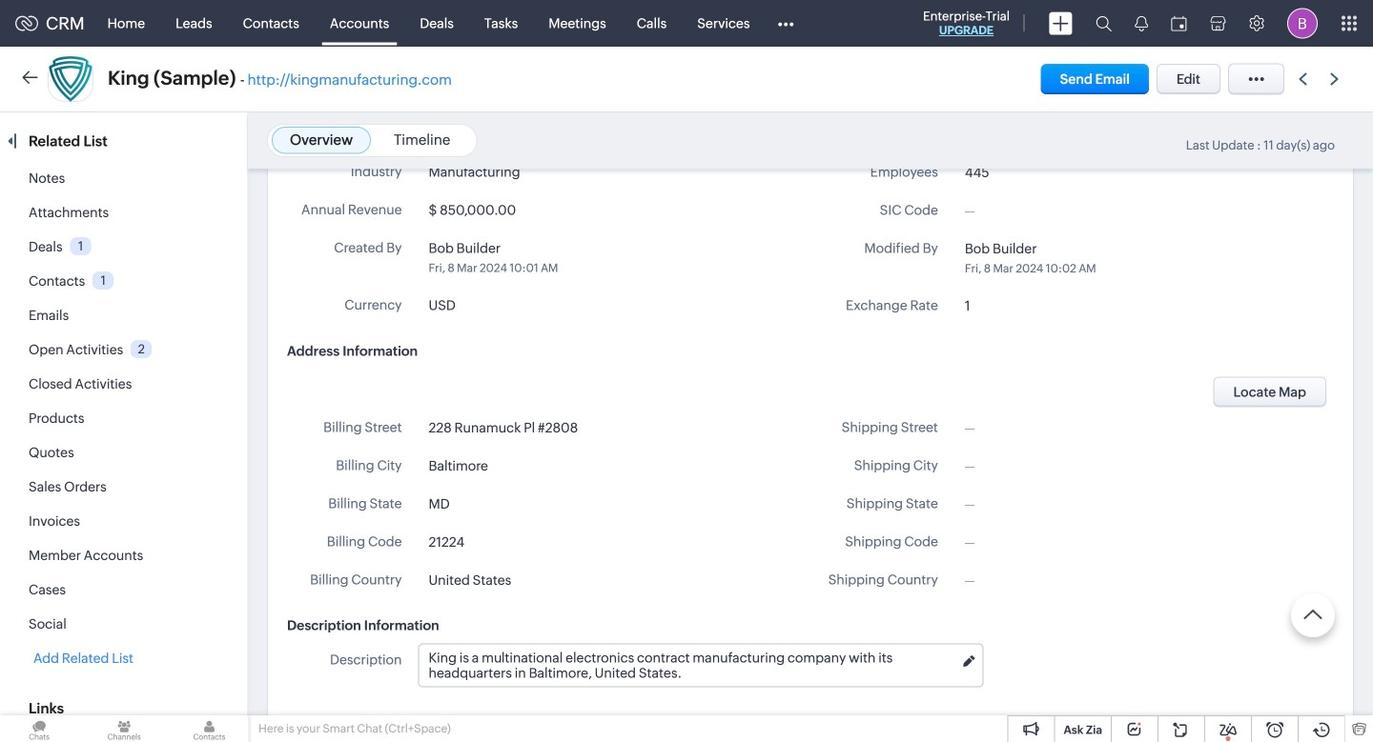 Task type: describe. For each thing, give the bounding box(es) containing it.
search image
[[1096, 15, 1112, 31]]

contacts image
[[170, 716, 249, 743]]

search element
[[1084, 0, 1123, 47]]

profile element
[[1276, 0, 1329, 46]]

signals image
[[1135, 15, 1148, 31]]

channels image
[[85, 716, 163, 743]]

signals element
[[1123, 0, 1160, 47]]

previous record image
[[1299, 73, 1307, 85]]

chats image
[[0, 716, 78, 743]]

create menu image
[[1049, 12, 1073, 35]]



Task type: locate. For each thing, give the bounding box(es) containing it.
create menu element
[[1038, 0, 1084, 46]]

next record image
[[1330, 73, 1343, 85]]

None button
[[1213, 377, 1327, 408]]

Other Modules field
[[765, 8, 806, 39]]

profile image
[[1287, 8, 1318, 39]]

logo image
[[15, 16, 38, 31]]

calendar image
[[1171, 16, 1187, 31]]



Task type: vqa. For each thing, say whether or not it's contained in the screenshot.
Profile image
yes



